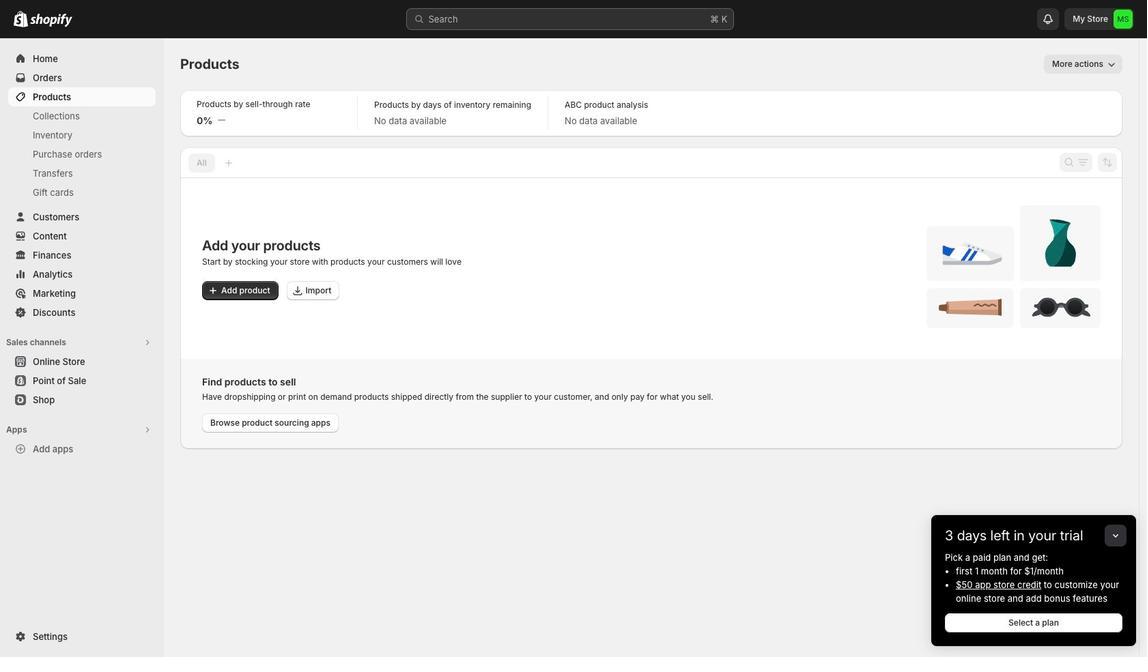 Task type: vqa. For each thing, say whether or not it's contained in the screenshot.
MARK ADD SHARING DETAILS AS DONE 'image'
no



Task type: locate. For each thing, give the bounding box(es) containing it.
0 horizontal spatial shopify image
[[14, 11, 28, 27]]

shopify image
[[14, 11, 28, 27], [30, 14, 72, 27]]

1 horizontal spatial shopify image
[[30, 14, 72, 27]]

my store image
[[1114, 10, 1133, 29]]

start by stocking your store with products your customers will love image
[[927, 206, 1101, 329]]



